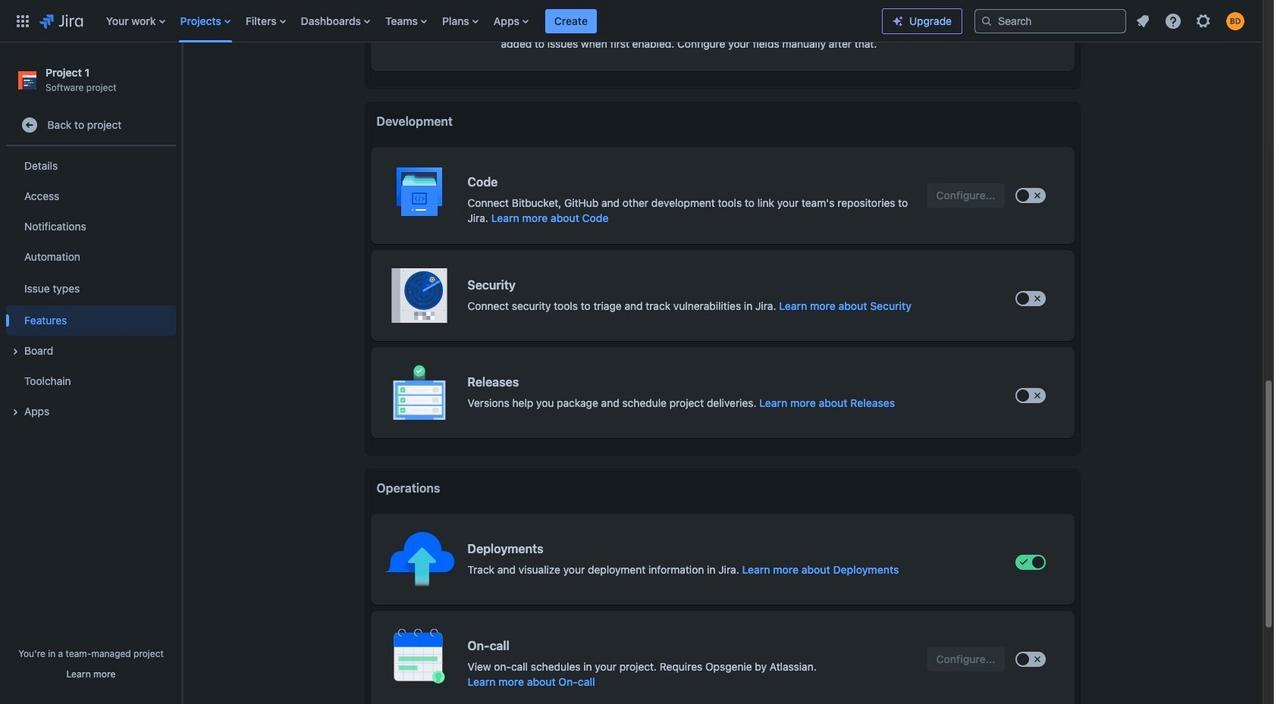 Task type: locate. For each thing, give the bounding box(es) containing it.
list item
[[546, 0, 597, 42]]

list
[[98, 0, 883, 42], [1130, 7, 1254, 35]]

0 vertical spatial expand image
[[6, 343, 24, 361]]

None search field
[[975, 9, 1127, 33]]

0 horizontal spatial list
[[98, 0, 883, 42]]

group
[[6, 147, 176, 432]]

notifications image
[[1134, 12, 1153, 30]]

Search field
[[975, 9, 1127, 33]]

jira image
[[39, 12, 83, 30], [39, 12, 83, 30]]

option group
[[480, 2, 981, 53]]

1 vertical spatial expand image
[[6, 404, 24, 422]]

sidebar element
[[0, 42, 182, 705]]

banner
[[0, 0, 1263, 42]]

expand image
[[6, 343, 24, 361], [6, 404, 24, 422]]

help image
[[1165, 12, 1183, 30]]

settings image
[[1195, 12, 1213, 30]]



Task type: vqa. For each thing, say whether or not it's contained in the screenshot.
expand image
yes



Task type: describe. For each thing, give the bounding box(es) containing it.
group inside sidebar element
[[6, 147, 176, 432]]

1 horizontal spatial list
[[1130, 7, 1254, 35]]

search image
[[981, 15, 993, 27]]

your profile and settings image
[[1227, 12, 1245, 30]]

appswitcher icon image
[[14, 12, 32, 30]]

1 expand image from the top
[[6, 343, 24, 361]]

sidebar navigation image
[[165, 61, 199, 91]]

primary element
[[9, 0, 883, 42]]

2 expand image from the top
[[6, 404, 24, 422]]



